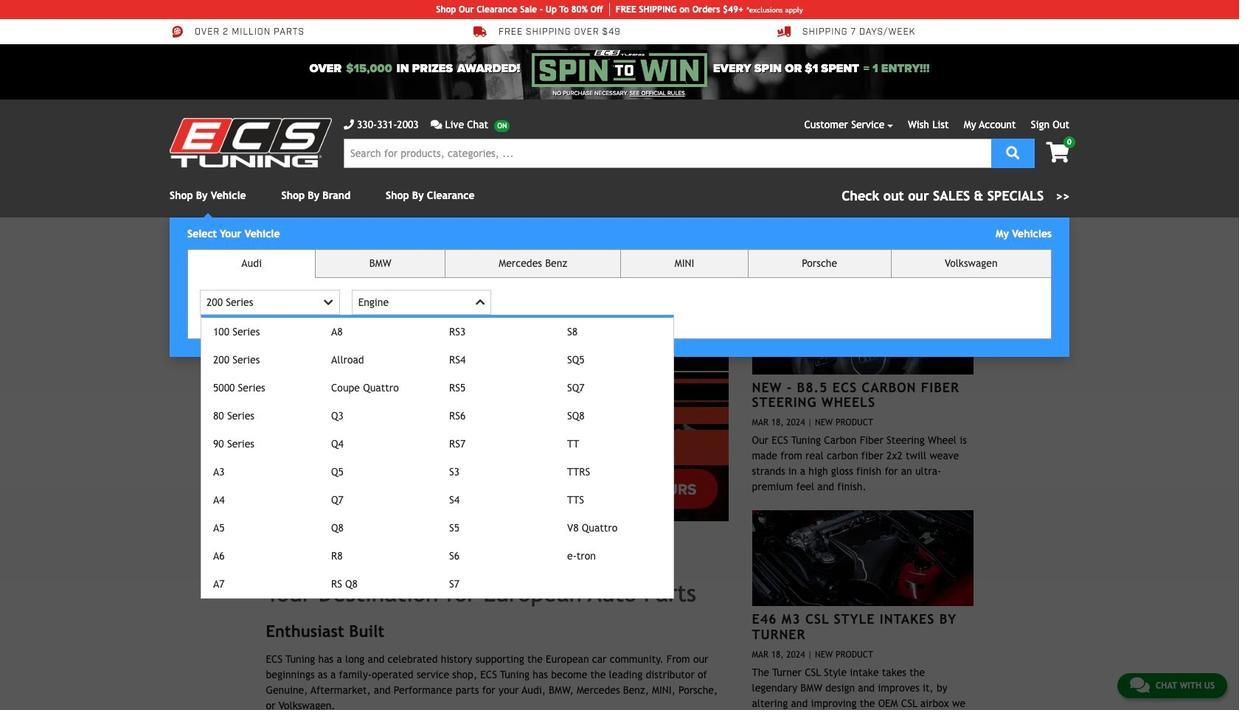 Task type: vqa. For each thing, say whether or not it's contained in the screenshot.
Search "text field"
yes



Task type: describe. For each thing, give the bounding box(es) containing it.
comments image
[[431, 120, 442, 130]]

e46 m3 csl style intakes by turner image
[[752, 511, 974, 607]]

phone image
[[344, 120, 354, 130]]

ecs tuning image
[[170, 118, 332, 168]]

shopping cart image
[[1047, 142, 1070, 163]]



Task type: locate. For each thing, give the bounding box(es) containing it.
tab list
[[187, 249, 1052, 599]]

Search text field
[[344, 139, 992, 168]]

ecs tuning 'spin to win' contest logo image
[[532, 50, 708, 87]]

generic - monthly recap image
[[266, 253, 729, 522]]

new - b8.5 ecs carbon fiber steering wheels image
[[752, 279, 974, 375]]

generic - ecs enthusiast bundles image
[[266, 253, 729, 522]]

search image
[[1007, 146, 1020, 159]]



